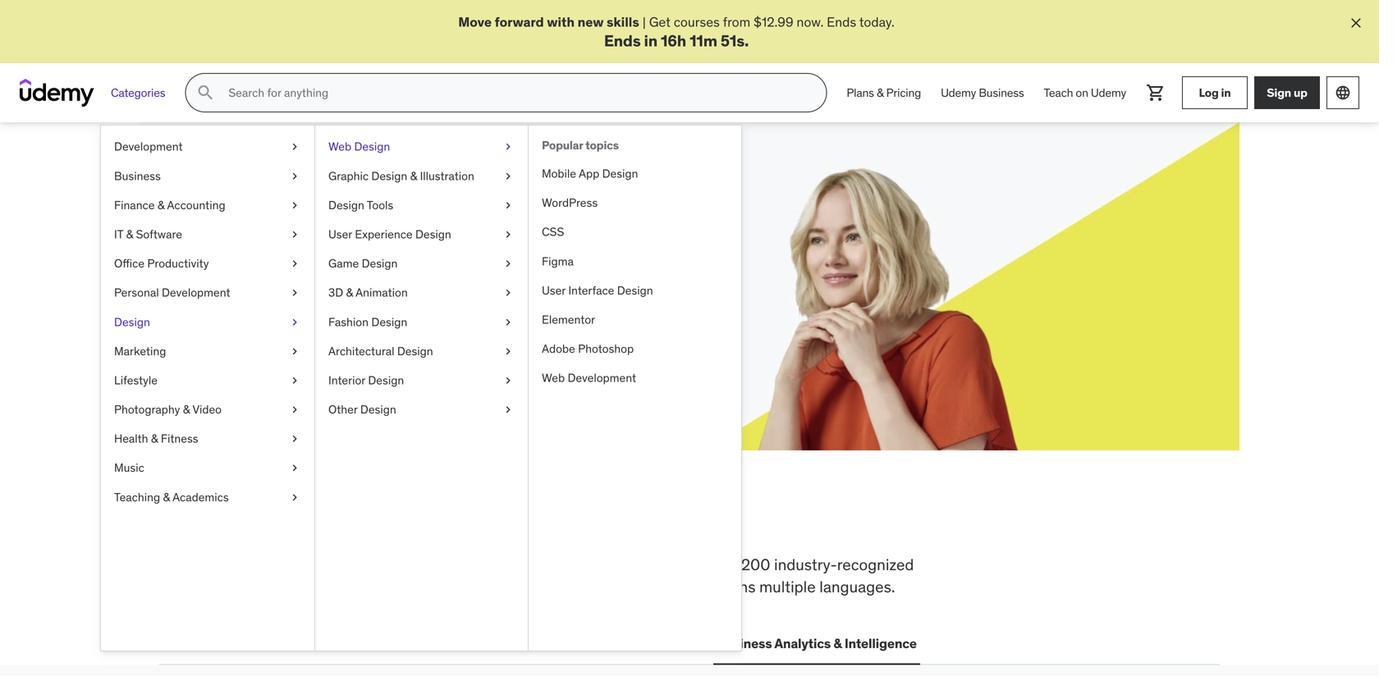Task type: locate. For each thing, give the bounding box(es) containing it.
development
[[590, 577, 681, 597]]

1 vertical spatial for
[[430, 235, 446, 251]]

wordpress
[[542, 195, 598, 210]]

office productivity
[[114, 256, 209, 271]]

xsmall image inside the other design link
[[502, 402, 515, 418]]

& right plans
[[877, 85, 884, 100]]

submit search image
[[196, 83, 215, 103]]

& left video
[[183, 402, 190, 417]]

design down design tools link
[[415, 227, 451, 242]]

log in link
[[1182, 77, 1248, 109]]

categories button
[[101, 73, 175, 113]]

skills left | at the left of the page
[[607, 14, 639, 30]]

sign
[[1267, 85, 1291, 100]]

sign up link
[[1254, 77, 1320, 109]]

for up potential
[[297, 194, 335, 228]]

1 horizontal spatial your
[[340, 194, 400, 228]]

0 horizontal spatial with
[[349, 235, 374, 251]]

web for web development 'button' at left bottom
[[163, 635, 190, 652]]

xsmall image inside health & fitness link
[[288, 431, 301, 447]]

with
[[547, 14, 575, 30], [349, 235, 374, 251]]

1 horizontal spatial as
[[495, 235, 508, 251]]

development for personal development link
[[162, 285, 230, 300]]

2 horizontal spatial for
[[685, 555, 704, 575]]

for inside covering critical workplace skills to technical topics, including prep content for over 200 industry-recognized certifications, our catalog supports well-rounded professional development and spans multiple languages.
[[685, 555, 704, 575]]

xsmall image inside music link
[[288, 460, 301, 476]]

& for it & software
[[126, 227, 133, 242]]

xsmall image for user experience design
[[502, 227, 515, 243]]

& inside button
[[834, 635, 842, 652]]

1 vertical spatial user
[[542, 283, 566, 298]]

recognized
[[837, 555, 914, 575]]

xsmall image for game design
[[502, 256, 515, 272]]

& right 'health'
[[151, 431, 158, 446]]

xsmall image inside it & software link
[[288, 227, 301, 243]]

0 horizontal spatial it
[[114, 227, 123, 242]]

communication
[[599, 635, 697, 652]]

0 vertical spatial skills
[[607, 14, 639, 30]]

mobile app design
[[542, 166, 638, 181]]

health & fitness
[[114, 431, 198, 446]]

web for 'web development' 'link'
[[542, 371, 565, 386]]

xsmall image inside user experience design link
[[502, 227, 515, 243]]

xsmall image inside game design link
[[502, 256, 515, 272]]

design down animation on the top
[[371, 315, 407, 329]]

for
[[297, 194, 335, 228], [430, 235, 446, 251], [685, 555, 704, 575]]

popular
[[542, 138, 583, 153]]

udemy right on at the right top
[[1091, 85, 1126, 100]]

design down personal
[[114, 315, 150, 329]]

1 horizontal spatial web
[[328, 139, 351, 154]]

it left certifications
[[295, 635, 306, 652]]

with inside move forward with new skills | get courses from $12.99 now. ends today. ends in 16h 11m 51s .
[[547, 14, 575, 30]]

web inside 'link'
[[542, 371, 565, 386]]

1 horizontal spatial for
[[430, 235, 446, 251]]

design down the figma link
[[617, 283, 653, 298]]

as left little
[[449, 235, 463, 251]]

udemy right the pricing
[[941, 85, 976, 100]]

1 vertical spatial web development
[[163, 635, 275, 652]]

business left teach
[[979, 85, 1024, 100]]

future
[[404, 194, 485, 228]]

xsmall image inside marketing link
[[288, 343, 301, 360]]

0 vertical spatial in
[[644, 31, 657, 50]]

game design
[[328, 256, 398, 271]]

udemy business
[[941, 85, 1024, 100]]

0 horizontal spatial for
[[297, 194, 335, 228]]

data science button
[[496, 624, 583, 664]]

technical
[[407, 555, 471, 575]]

0 horizontal spatial business
[[114, 169, 161, 183]]

design tools
[[328, 198, 393, 213]]

photography
[[114, 402, 180, 417]]

illustration
[[420, 169, 474, 183]]

0 vertical spatial web development
[[542, 371, 636, 386]]

video
[[192, 402, 222, 417]]

design tools link
[[315, 191, 528, 220]]

xsmall image for 3d & animation
[[502, 285, 515, 301]]

0 horizontal spatial ends
[[604, 31, 641, 50]]

business inside button
[[716, 635, 772, 652]]

design down fashion design link
[[397, 344, 433, 359]]

xsmall image inside finance & accounting link
[[288, 197, 301, 213]]

health
[[114, 431, 148, 446]]

today. inside move forward with new skills | get courses from $12.99 now. ends today. ends in 16h 11m 51s .
[[859, 14, 895, 30]]

content
[[627, 555, 681, 575]]

udemy
[[941, 85, 976, 100], [1091, 85, 1126, 100]]

xsmall image inside fashion design link
[[502, 314, 515, 330]]

web down adobe
[[542, 371, 565, 386]]

shopping cart with 0 items image
[[1146, 83, 1166, 103]]

user up game
[[328, 227, 352, 242]]

fashion
[[328, 315, 369, 329]]

& for finance & accounting
[[157, 198, 165, 213]]

mobile app design link
[[529, 159, 741, 188]]

design
[[354, 139, 390, 154], [602, 166, 638, 181], [371, 169, 407, 183], [328, 198, 364, 213], [415, 227, 451, 242], [362, 256, 398, 271], [617, 283, 653, 298], [114, 315, 150, 329], [371, 315, 407, 329], [397, 344, 433, 359], [368, 373, 404, 388], [360, 402, 396, 417]]

industry-
[[774, 555, 837, 575]]

in
[[644, 31, 657, 50], [1221, 85, 1231, 100], [517, 501, 549, 544]]

catalog
[[284, 577, 336, 597]]

up
[[1294, 85, 1307, 100]]

in down | at the left of the page
[[644, 31, 657, 50]]

0 vertical spatial today.
[[859, 14, 895, 30]]

development for web development 'button' at left bottom
[[193, 635, 275, 652]]

close image
[[1348, 15, 1364, 31]]

web development inside 'link'
[[542, 371, 636, 386]]

$12.99.
[[218, 253, 261, 270]]

1 horizontal spatial it
[[295, 635, 306, 652]]

xsmall image for health & fitness
[[288, 431, 301, 447]]

xsmall image for marketing
[[288, 343, 301, 360]]

web development down adobe photoshop
[[542, 371, 636, 386]]

xsmall image
[[502, 139, 515, 155], [502, 197, 515, 213], [288, 256, 301, 272], [502, 256, 515, 272], [502, 314, 515, 330], [288, 373, 301, 389], [502, 373, 515, 389], [288, 402, 301, 418], [288, 490, 301, 506]]

science
[[531, 635, 580, 652]]

css
[[542, 225, 564, 239]]

1 horizontal spatial business
[[716, 635, 772, 652]]

xsmall image inside design link
[[288, 314, 301, 330]]

user down figma
[[542, 283, 566, 298]]

xsmall image inside graphic design & illustration link
[[502, 168, 515, 184]]

3d & animation
[[328, 285, 408, 300]]

1 horizontal spatial today.
[[859, 14, 895, 30]]

skills up supports
[[351, 555, 386, 575]]

xsmall image inside design tools link
[[502, 197, 515, 213]]

xsmall image for lifestyle
[[288, 373, 301, 389]]

today. down potential
[[324, 253, 360, 270]]

1 horizontal spatial udemy
[[1091, 85, 1126, 100]]

1 vertical spatial it
[[295, 635, 306, 652]]

xsmall image for design tools
[[502, 197, 515, 213]]

0 horizontal spatial udemy
[[941, 85, 976, 100]]

2 vertical spatial for
[[685, 555, 704, 575]]

xsmall image for it & software
[[288, 227, 301, 243]]

web design element
[[528, 126, 741, 651]]

little
[[466, 235, 492, 251]]

skills up workplace
[[272, 501, 361, 544]]

0 horizontal spatial web
[[163, 635, 190, 652]]

today. inside skills for your future expand your potential with a course for as little as $12.99. sale ends today.
[[324, 253, 360, 270]]

wordpress link
[[529, 188, 741, 218]]

other
[[328, 402, 358, 417]]

2 vertical spatial web
[[163, 635, 190, 652]]

intelligence
[[845, 635, 917, 652]]

skills inside move forward with new skills | get courses from $12.99 now. ends today. ends in 16h 11m 51s .
[[607, 14, 639, 30]]

move
[[458, 14, 492, 30]]

xsmall image inside business link
[[288, 168, 301, 184]]

it up office
[[114, 227, 123, 242]]

2 vertical spatial in
[[517, 501, 549, 544]]

it for it certifications
[[295, 635, 306, 652]]

for for workplace
[[685, 555, 704, 575]]

architectural design
[[328, 344, 433, 359]]

& right the 3d
[[346, 285, 353, 300]]

xsmall image for business
[[288, 168, 301, 184]]

1 vertical spatial your
[[266, 235, 291, 251]]

architectural
[[328, 344, 394, 359]]

photography & video
[[114, 402, 222, 417]]

web down certifications, at the left of page
[[163, 635, 190, 652]]

web up graphic
[[328, 139, 351, 154]]

business down spans
[[716, 635, 772, 652]]

0 vertical spatial user
[[328, 227, 352, 242]]

health & fitness link
[[101, 425, 314, 454]]

0 horizontal spatial as
[[449, 235, 463, 251]]

web
[[328, 139, 351, 154], [542, 371, 565, 386], [163, 635, 190, 652]]

business analytics & intelligence
[[716, 635, 917, 652]]

categories
[[111, 85, 165, 100]]

web development down certifications, at the left of page
[[163, 635, 275, 652]]

1 vertical spatial business
[[114, 169, 161, 183]]

2 vertical spatial skills
[[351, 555, 386, 575]]

& up office
[[126, 227, 133, 242]]

development down photoshop at left bottom
[[568, 371, 636, 386]]

now.
[[797, 14, 824, 30]]

today. right now.
[[859, 14, 895, 30]]

user inside web design element
[[542, 283, 566, 298]]

music link
[[101, 454, 314, 483]]

xsmall image inside 3d & animation link
[[502, 285, 515, 301]]

200
[[741, 555, 770, 575]]

2 horizontal spatial web
[[542, 371, 565, 386]]

web inside 'button'
[[163, 635, 190, 652]]

xsmall image inside web design link
[[502, 139, 515, 155]]

& for 3d & animation
[[346, 285, 353, 300]]

as right little
[[495, 235, 508, 251]]

2 horizontal spatial business
[[979, 85, 1024, 100]]

xsmall image inside architectural design link
[[502, 343, 515, 360]]

choose a language image
[[1335, 85, 1351, 101]]

xsmall image
[[288, 139, 301, 155], [288, 168, 301, 184], [502, 168, 515, 184], [288, 197, 301, 213], [288, 227, 301, 243], [502, 227, 515, 243], [288, 285, 301, 301], [502, 285, 515, 301], [288, 314, 301, 330], [288, 343, 301, 360], [502, 343, 515, 360], [502, 402, 515, 418], [288, 431, 301, 447], [288, 460, 301, 476]]

udemy image
[[20, 79, 94, 107]]

new
[[578, 14, 604, 30]]

covering
[[159, 555, 222, 575]]

xsmall image inside lifestyle link
[[288, 373, 301, 389]]

1 vertical spatial with
[[349, 235, 374, 251]]

user experience design link
[[315, 220, 528, 249]]

xsmall image inside photography & video link
[[288, 402, 301, 418]]

with left a
[[349, 235, 374, 251]]

0 horizontal spatial web development
[[163, 635, 275, 652]]

your
[[340, 194, 400, 228], [266, 235, 291, 251]]

web for web design link
[[328, 139, 351, 154]]

in right log
[[1221, 85, 1231, 100]]

development down office productivity "link"
[[162, 285, 230, 300]]

xsmall image inside interior design link
[[502, 373, 515, 389]]

1 udemy from the left
[[941, 85, 976, 100]]

for right 'course'
[[430, 235, 446, 251]]

web development for 'web development' 'link'
[[542, 371, 636, 386]]

business link
[[101, 162, 314, 191]]

0 vertical spatial business
[[979, 85, 1024, 100]]

for up and
[[685, 555, 704, 575]]

0 vertical spatial web
[[328, 139, 351, 154]]

& right analytics on the bottom
[[834, 635, 842, 652]]

xsmall image for teaching & academics
[[288, 490, 301, 506]]

leadership
[[412, 635, 480, 652]]

design right app
[[602, 166, 638, 181]]

interior design link
[[315, 366, 528, 395]]

development down categories dropdown button
[[114, 139, 183, 154]]

xsmall image inside office productivity "link"
[[288, 256, 301, 272]]

business up "finance"
[[114, 169, 161, 183]]

2 vertical spatial business
[[716, 635, 772, 652]]

xsmall image inside personal development link
[[288, 285, 301, 301]]

xsmall image for interior design
[[502, 373, 515, 389]]

one
[[555, 501, 614, 544]]

web development inside 'button'
[[163, 635, 275, 652]]

0 horizontal spatial today.
[[324, 253, 360, 270]]

xsmall image for design
[[288, 314, 301, 330]]

xsmall image inside 'teaching & academics' link
[[288, 490, 301, 506]]

xsmall image inside the development link
[[288, 139, 301, 155]]

it
[[114, 227, 123, 242], [295, 635, 306, 652]]

business
[[979, 85, 1024, 100], [114, 169, 161, 183], [716, 635, 772, 652]]

elementor
[[542, 312, 595, 327]]

development inside the development link
[[114, 139, 183, 154]]

0 horizontal spatial user
[[328, 227, 352, 242]]

xsmall image for graphic design & illustration
[[502, 168, 515, 184]]

1 vertical spatial web
[[542, 371, 565, 386]]

1 vertical spatial today.
[[324, 253, 360, 270]]

in up including
[[517, 501, 549, 544]]

covering critical workplace skills to technical topics, including prep content for over 200 industry-recognized certifications, our catalog supports well-rounded professional development and spans multiple languages.
[[159, 555, 914, 597]]

with inside skills for your future expand your potential with a course for as little as $12.99. sale ends today.
[[349, 235, 374, 251]]

with left new
[[547, 14, 575, 30]]

communication button
[[596, 624, 700, 664]]

1 horizontal spatial web development
[[542, 371, 636, 386]]

fashion design
[[328, 315, 407, 329]]

professional
[[501, 577, 586, 597]]

design up graphic
[[354, 139, 390, 154]]

all the skills you need in one place
[[159, 501, 706, 544]]

office productivity link
[[101, 249, 314, 278]]

web development for web development 'button' at left bottom
[[163, 635, 275, 652]]

game design link
[[315, 249, 528, 278]]

for for your
[[430, 235, 446, 251]]

1 horizontal spatial in
[[644, 31, 657, 50]]

1 horizontal spatial user
[[542, 283, 566, 298]]

0 vertical spatial it
[[114, 227, 123, 242]]

development inside 'web development' 'link'
[[568, 371, 636, 386]]

development inside web development 'button'
[[193, 635, 275, 652]]

plans & pricing
[[847, 85, 921, 100]]

today.
[[859, 14, 895, 30], [324, 253, 360, 270]]

supports
[[339, 577, 401, 597]]

it inside button
[[295, 635, 306, 652]]

development inside personal development link
[[162, 285, 230, 300]]

2 horizontal spatial in
[[1221, 85, 1231, 100]]

sign up
[[1267, 85, 1307, 100]]

0 vertical spatial with
[[547, 14, 575, 30]]

& right "finance"
[[157, 198, 165, 213]]

development down certifications, at the left of page
[[193, 635, 275, 652]]

elementor link
[[529, 305, 741, 335]]

2 udemy from the left
[[1091, 85, 1126, 100]]

as
[[449, 235, 463, 251], [495, 235, 508, 251]]

1 vertical spatial in
[[1221, 85, 1231, 100]]

1 horizontal spatial with
[[547, 14, 575, 30]]

&
[[877, 85, 884, 100], [410, 169, 417, 183], [157, 198, 165, 213], [126, 227, 133, 242], [346, 285, 353, 300], [183, 402, 190, 417], [151, 431, 158, 446], [163, 490, 170, 505], [834, 635, 842, 652]]

development
[[114, 139, 183, 154], [162, 285, 230, 300], [568, 371, 636, 386], [193, 635, 275, 652]]

& right teaching
[[163, 490, 170, 505]]

a
[[377, 235, 384, 251]]

design up 'tools'
[[371, 169, 407, 183]]



Task type: describe. For each thing, give the bounding box(es) containing it.
xsmall image for fashion design
[[502, 314, 515, 330]]

xsmall image for music
[[288, 460, 301, 476]]

business for business analytics & intelligence
[[716, 635, 772, 652]]

graphic design & illustration
[[328, 169, 474, 183]]

& for health & fitness
[[151, 431, 158, 446]]

app
[[579, 166, 599, 181]]

courses
[[674, 14, 720, 30]]

& down web design link
[[410, 169, 417, 183]]

data
[[499, 635, 528, 652]]

web development button
[[159, 624, 278, 664]]

languages.
[[819, 577, 895, 597]]

well-
[[405, 577, 439, 597]]

xsmall image for other design
[[502, 402, 515, 418]]

forward
[[495, 14, 544, 30]]

adobe photoshop link
[[529, 335, 741, 364]]

it for it & software
[[114, 227, 123, 242]]

to
[[390, 555, 404, 575]]

productivity
[[147, 256, 209, 271]]

sale
[[264, 253, 290, 270]]

in inside move forward with new skills | get courses from $12.99 now. ends today. ends in 16h 11m 51s .
[[644, 31, 657, 50]]

xsmall image for finance & accounting
[[288, 197, 301, 213]]

0 horizontal spatial in
[[517, 501, 549, 544]]

animation
[[356, 285, 408, 300]]

data science
[[499, 635, 580, 652]]

css link
[[529, 218, 741, 247]]

including
[[524, 555, 588, 575]]

xsmall image for web design
[[502, 139, 515, 155]]

prep
[[592, 555, 624, 575]]

fashion design link
[[315, 308, 528, 337]]

popular topics
[[542, 138, 619, 153]]

it & software link
[[101, 220, 314, 249]]

fitness
[[161, 431, 198, 446]]

the
[[214, 501, 266, 544]]

design down architectural design
[[368, 373, 404, 388]]

& for plans & pricing
[[877, 85, 884, 100]]

finance
[[114, 198, 155, 213]]

analytics
[[774, 635, 831, 652]]

development for 'web development' 'link'
[[568, 371, 636, 386]]

log
[[1199, 85, 1219, 100]]

mobile
[[542, 166, 576, 181]]

topics
[[585, 138, 619, 153]]

figma
[[542, 254, 574, 269]]

office
[[114, 256, 144, 271]]

personal
[[114, 285, 159, 300]]

xsmall image for photography & video
[[288, 402, 301, 418]]

personal development
[[114, 285, 230, 300]]

0 horizontal spatial your
[[266, 235, 291, 251]]

experience
[[355, 227, 413, 242]]

1 vertical spatial skills
[[272, 501, 361, 544]]

ends
[[293, 253, 322, 270]]

1 horizontal spatial ends
[[827, 14, 856, 30]]

udemy business link
[[931, 73, 1034, 113]]

design link
[[101, 308, 314, 337]]

music
[[114, 461, 144, 475]]

topics,
[[474, 555, 520, 575]]

spans
[[714, 577, 756, 597]]

Search for anything text field
[[225, 79, 806, 107]]

plans
[[847, 85, 874, 100]]

web development link
[[529, 364, 741, 393]]

other design
[[328, 402, 396, 417]]

0 vertical spatial for
[[297, 194, 335, 228]]

teach on udemy link
[[1034, 73, 1136, 113]]

1 as from the left
[[449, 235, 463, 251]]

leadership button
[[408, 624, 483, 664]]

critical
[[225, 555, 272, 575]]

academics
[[173, 490, 229, 505]]

certifications,
[[159, 577, 254, 597]]

teach
[[1044, 85, 1073, 100]]

design down graphic
[[328, 198, 364, 213]]

lifestyle link
[[101, 366, 314, 395]]

marketing
[[114, 344, 166, 359]]

place
[[620, 501, 706, 544]]

xsmall image for personal development
[[288, 285, 301, 301]]

from
[[723, 14, 750, 30]]

on
[[1076, 85, 1088, 100]]

interior
[[328, 373, 365, 388]]

adobe photoshop
[[542, 342, 634, 356]]

user for user interface design
[[542, 283, 566, 298]]

skills inside covering critical workplace skills to technical topics, including prep content for over 200 industry-recognized certifications, our catalog supports well-rounded professional development and spans multiple languages.
[[351, 555, 386, 575]]

design down interior design
[[360, 402, 396, 417]]

design down a
[[362, 256, 398, 271]]

xsmall image for office productivity
[[288, 256, 301, 272]]

user interface design
[[542, 283, 653, 298]]

& for teaching & academics
[[163, 490, 170, 505]]

user for user experience design
[[328, 227, 352, 242]]

business for business
[[114, 169, 161, 183]]

user interface design link
[[529, 276, 741, 305]]

marketing link
[[101, 337, 314, 366]]

$12.99
[[754, 14, 793, 30]]

xsmall image for development
[[288, 139, 301, 155]]

teach on udemy
[[1044, 85, 1126, 100]]

figma link
[[529, 247, 741, 276]]

3d & animation link
[[315, 278, 528, 308]]

development link
[[101, 132, 314, 162]]

0 vertical spatial your
[[340, 194, 400, 228]]

interior design
[[328, 373, 404, 388]]

other design link
[[315, 395, 528, 425]]

teaching & academics link
[[101, 483, 314, 512]]

certifications
[[309, 635, 392, 652]]

xsmall image for architectural design
[[502, 343, 515, 360]]

& for photography & video
[[183, 402, 190, 417]]

2 as from the left
[[495, 235, 508, 251]]

finance & accounting
[[114, 198, 225, 213]]



Task type: vqa. For each thing, say whether or not it's contained in the screenshot.
the Music
yes



